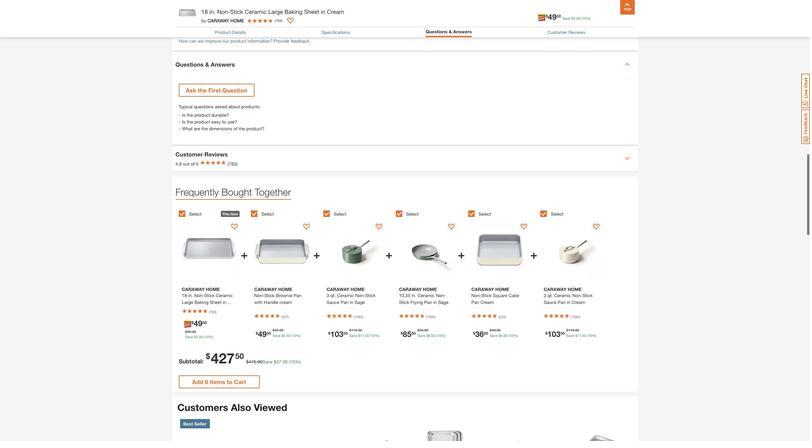 Task type: locate. For each thing, give the bounding box(es) containing it.
questions & answers
[[426, 29, 472, 34], [176, 61, 235, 68]]

0 horizontal spatial of
[[191, 161, 195, 167]]

save inside subtotal: $ 427 50 $ 475 . 00 save $ 47 . 50 ( 10 %)
[[263, 359, 273, 365]]

6 display image from the left
[[594, 224, 600, 231]]

0 horizontal spatial 103
[[331, 330, 344, 339]]

+ for 36
[[531, 248, 538, 262]]

1 horizontal spatial customer reviews
[[548, 29, 586, 35]]

ceramic inside caraway home 3 qt. ceramic non-stick sauce pan in cream
[[555, 293, 572, 299]]

home inside caraway home non-stick square cake pan cream
[[496, 287, 510, 292]]

0 vertical spatial 49
[[549, 12, 557, 21]]

pan for 10.35 in. ceramic non- stick frying pan in sage
[[425, 300, 433, 305]]

1 vertical spatial questions
[[176, 61, 204, 68]]

save
[[563, 16, 571, 20], [273, 334, 281, 338], [350, 334, 358, 338], [418, 334, 426, 338], [490, 334, 498, 338], [567, 334, 575, 338], [185, 335, 193, 340], [263, 359, 273, 365]]

3
[[327, 293, 330, 299], [544, 293, 547, 299]]

0 horizontal spatial in.
[[210, 8, 216, 15]]

stick inside caraway home non-stick brownie pan with handle cream
[[265, 293, 275, 299]]

product details
[[215, 29, 246, 35]]

$ 103 50 $ 115 . 00 save $ 11 . 50 ( 10 %) for sage
[[329, 329, 380, 339]]

1 ( 1583 ) from the left
[[354, 315, 364, 320]]

1 vertical spatial &
[[205, 61, 209, 68]]

product details button
[[215, 29, 246, 35], [215, 29, 246, 35]]

) down caraway home 3 qt. ceramic non-stick sauce pan in cream
[[580, 315, 581, 320]]

1 horizontal spatial 55
[[275, 329, 279, 333]]

%)
[[587, 16, 591, 20], [297, 334, 301, 338], [375, 334, 380, 338], [442, 334, 446, 338], [514, 334, 518, 338], [593, 334, 597, 338], [209, 335, 214, 340], [295, 359, 301, 365]]

&
[[449, 29, 452, 34], [205, 61, 209, 68]]

product down details on the left top
[[231, 38, 246, 44]]

) for caraway home 3 qt. ceramic non-stick sauce pan in sage
[[363, 315, 364, 320]]

36
[[476, 330, 484, 339]]

1 horizontal spatial questions
[[426, 29, 448, 34]]

caret image
[[625, 62, 630, 67], [625, 156, 630, 161]]

1 $ 103 50 $ 115 . 00 save $ 11 . 50 ( 10 %) from the left
[[329, 329, 380, 339]]

subtotal:
[[179, 358, 204, 365]]

2 horizontal spatial cream
[[572, 300, 586, 305]]

2 caret image from the top
[[625, 156, 630, 161]]

49 up $ 55 . 00 save $ 5 . 50 ( 10 %)
[[194, 319, 203, 328]]

year
[[299, 15, 308, 20]]

+
[[241, 248, 248, 262], [314, 248, 321, 262], [386, 248, 393, 262], [458, 248, 465, 262], [531, 248, 538, 262]]

select inside 2 / 6 group
[[262, 212, 274, 217]]

product?
[[247, 126, 265, 131]]

55 inside $ 55 . 00 save $ 5 . 50 ( 10 %)
[[187, 330, 191, 334]]

the inside button
[[198, 87, 207, 94]]

2 1583 from the left
[[572, 315, 580, 320]]

11 inside 3 / 6 group
[[361, 334, 365, 338]]

5 display image from the left
[[521, 224, 528, 231]]

) down caraway home 3 qt. ceramic non-stick sauce pan in sage at the bottom left
[[363, 315, 364, 320]]

$ 49 50 $ 55 . 00 save $ 5 . 50 ( 10 %)
[[256, 329, 301, 339]]

sauce for caraway home 3 qt. ceramic non-stick sauce pan in sage
[[327, 300, 340, 305]]

1583 down caraway home 3 qt. ceramic non-stick sauce pan in cream
[[572, 315, 580, 320]]

answers
[[454, 29, 472, 34], [211, 61, 235, 68]]

0 vertical spatial to
[[222, 119, 226, 125]]

( 1583 ) for cream
[[571, 315, 581, 320]]

save inside the '$ 85 50 $ 95 . 00 save $ 9 . 50 ( 10 %)'
[[418, 334, 426, 338]]

the down typical
[[187, 112, 193, 118]]

2 display image from the left
[[304, 224, 310, 231]]

$ 49 50 left diy
[[546, 12, 562, 21]]

sheet
[[304, 8, 320, 15]]

4 select from the left
[[407, 212, 419, 217]]

me
[[593, 17, 600, 23]]

0 vertical spatial is
[[182, 112, 186, 118]]

1583 inside 6 / 6 group
[[572, 315, 580, 320]]

qt. inside caraway home 3 qt. ceramic non-stick sauce pan in cream
[[548, 293, 554, 299]]

3 select from the left
[[334, 212, 347, 217]]

caraway inside caraway home non-stick brownie pan with handle cream
[[255, 287, 277, 292]]

select
[[189, 212, 202, 217], [262, 212, 274, 217], [334, 212, 347, 217], [407, 212, 419, 217], [479, 212, 492, 217], [551, 212, 564, 217]]

1 horizontal spatial qt.
[[548, 293, 554, 299]]

$ 49 50 up $ 55 . 00 save $ 5 . 50 ( 10 %)
[[192, 319, 207, 328]]

55 up subtotal:
[[187, 330, 191, 334]]

sage inside caraway home 3 qt. ceramic non-stick sauce pan in sage
[[355, 300, 365, 305]]

2 103 from the left
[[548, 330, 561, 339]]

+ inside the 5 / 6 group
[[531, 248, 538, 262]]

1 horizontal spatial answers
[[454, 29, 472, 34]]

to inside typical questions asked about products: is the product durable? is the product easy to use? what are the dimensions of the product?
[[222, 119, 226, 125]]

ceramic for caraway home 3 qt. ceramic non-stick sauce pan in sage
[[337, 293, 354, 299]]

in. up frying
[[412, 293, 417, 299]]

sage inside caraway home 10.35 in. ceramic non- stick frying pan in sage
[[439, 300, 449, 305]]

) inside the 5 / 6 group
[[506, 315, 506, 320]]

ceramic for caraway home 10.35 in. ceramic non- stick frying pan in sage
[[418, 293, 435, 299]]

49 inside 1 / 6 group
[[194, 319, 203, 328]]

4 + from the left
[[458, 248, 465, 262]]

0 vertical spatial answers
[[454, 29, 472, 34]]

3 / 6 group
[[324, 207, 393, 348]]

1 display image from the left
[[231, 224, 238, 231]]

in inside caraway home 3 qt. ceramic non-stick sauce pan in sage
[[350, 300, 354, 305]]

0 horizontal spatial 1583
[[355, 315, 363, 320]]

1 horizontal spatial 1583
[[572, 315, 580, 320]]

customer reviews down diy
[[548, 29, 586, 35]]

feedback link image
[[802, 109, 811, 144]]

stick
[[230, 8, 244, 15], [265, 293, 275, 299], [366, 293, 376, 299], [482, 293, 492, 299], [583, 293, 593, 299], [399, 300, 410, 305]]

baker's delight 12.9 in. 3-piece set image
[[409, 419, 481, 442]]

) inside 3 / 6 group
[[363, 315, 364, 320]]

1 horizontal spatial sauce
[[544, 300, 557, 305]]

home inside caraway home 3 qt. ceramic non-stick sauce pan in sage
[[351, 287, 365, 292]]

$
[[546, 13, 549, 18], [572, 16, 574, 20], [192, 320, 194, 325], [273, 329, 275, 333], [350, 329, 352, 333], [418, 329, 420, 333], [490, 329, 492, 333], [567, 329, 569, 333], [185, 330, 187, 334], [256, 331, 258, 336], [329, 331, 331, 336], [401, 331, 403, 336], [474, 331, 476, 336], [546, 331, 548, 336], [282, 334, 284, 338], [359, 334, 361, 338], [427, 334, 429, 338], [499, 334, 501, 338], [576, 334, 578, 338], [194, 335, 196, 340], [206, 352, 210, 361], [246, 359, 249, 365], [274, 359, 277, 365]]

qt.
[[331, 293, 336, 299], [548, 293, 554, 299]]

of
[[234, 126, 238, 131], [191, 161, 195, 167]]

me button
[[586, 8, 607, 23]]

non- inside caraway home 3 qt. ceramic non-stick sauce pan in cream
[[573, 293, 583, 299]]

display image inside 4 / 6 group
[[449, 224, 455, 231]]

rouge
[[234, 12, 249, 18]]

0 vertical spatial reviews
[[569, 29, 586, 35]]

1 horizontal spatial customer
[[548, 29, 568, 35]]

0 vertical spatial caret image
[[625, 62, 630, 67]]

0 horizontal spatial $ 49 50
[[192, 319, 207, 328]]

1 is from the top
[[182, 112, 186, 118]]

2 horizontal spatial 49
[[549, 12, 557, 21]]

save $ 5 . 50 ( 10 %)
[[563, 16, 591, 20]]

5 select from the left
[[479, 212, 492, 217]]

1 vertical spatial in.
[[412, 293, 417, 299]]

in. inside caraway home 10.35 in. ceramic non- stick frying pan in sage
[[412, 293, 417, 299]]

1 vertical spatial reviews
[[205, 151, 228, 158]]

0 vertical spatial $ 49 50
[[546, 12, 562, 21]]

save inside $ 55 . 00 save $ 5 . 50 ( 10 %)
[[185, 335, 193, 340]]

)
[[282, 18, 283, 23], [288, 315, 289, 320], [363, 315, 364, 320], [435, 315, 436, 320], [506, 315, 506, 320], [580, 315, 581, 320]]

$ 55 . 00 save $ 5 . 50 ( 10 %)
[[185, 330, 214, 340]]

10.35 in. ceramic non-stick frying pan in sage image
[[396, 220, 458, 282]]

1583 down caraway home 3 qt. ceramic non-stick sauce pan in sage at the bottom left
[[355, 315, 363, 320]]

specifications button
[[322, 29, 350, 35], [322, 29, 350, 35]]

+ inside 3 / 6 group
[[386, 248, 393, 262]]

display image inside 3 / 6 group
[[376, 224, 383, 231]]

is down typical
[[182, 112, 186, 118]]

0 horizontal spatial sauce
[[327, 300, 340, 305]]

display image
[[231, 224, 238, 231], [304, 224, 310, 231], [376, 224, 383, 231], [449, 224, 455, 231], [521, 224, 528, 231], [594, 224, 600, 231]]

product up are
[[195, 119, 210, 125]]

49 inside the $ 49 50 $ 55 . 00 save $ 5 . 50 ( 10 %)
[[258, 330, 267, 339]]

sage for 85
[[439, 300, 449, 305]]

1 11 from the left
[[361, 334, 365, 338]]

( 1583 ) down caraway home 3 qt. ceramic non-stick sauce pan in cream
[[571, 315, 581, 320]]

we
[[198, 38, 204, 44]]

ceramic for caraway home 3 qt. ceramic non-stick sauce pan in cream
[[555, 293, 572, 299]]

55 down handle
[[275, 329, 279, 333]]

home inside caraway home 10.35 in. ceramic non- stick frying pan in sage
[[423, 287, 437, 292]]

2 115 from the left
[[569, 329, 575, 333]]

(783)
[[228, 161, 238, 167]]

home inside caraway home non-stick brownie pan with handle cream
[[279, 287, 293, 292]]

1 horizontal spatial questions & answers
[[426, 29, 472, 34]]

customer reviews up 4.8 out of 5
[[176, 151, 228, 158]]

10 inside $ 55 . 00 save $ 5 . 50 ( 10 %)
[[205, 335, 209, 340]]

the
[[198, 87, 207, 94], [187, 112, 193, 118], [187, 119, 193, 125], [202, 126, 208, 131], [239, 126, 245, 131]]

caraway
[[208, 18, 230, 23], [255, 287, 277, 292], [327, 287, 350, 292], [399, 287, 422, 292], [472, 287, 495, 292], [544, 287, 567, 292]]

1 vertical spatial customer reviews
[[176, 151, 228, 158]]

use?
[[228, 119, 237, 125]]

2 + from the left
[[314, 248, 321, 262]]

( 1583 ) inside 6 / 6 group
[[571, 315, 581, 320]]

0 horizontal spatial 49
[[194, 319, 203, 328]]

5
[[574, 16, 576, 20], [196, 161, 199, 167], [284, 334, 286, 338], [196, 335, 198, 340]]

11 inside 6 / 6 group
[[578, 334, 582, 338]]

customer
[[548, 29, 568, 35], [176, 151, 203, 158]]

00 inside the '$ 85 50 $ 95 . 00 save $ 9 . 50 ( 10 %)'
[[425, 329, 429, 333]]

qt. inside caraway home 3 qt. ceramic non-stick sauce pan in sage
[[331, 293, 336, 299]]

1 103 from the left
[[331, 330, 344, 339]]

6 / 6 group
[[541, 207, 610, 348]]

qt. for 3 qt. ceramic non-stick sauce pan in sage
[[331, 293, 336, 299]]

select inside 4 / 6 group
[[407, 212, 419, 217]]

reviews down save $ 5 . 50 ( 10 %)
[[569, 29, 586, 35]]

47
[[277, 359, 282, 365]]

1 horizontal spatial to
[[227, 379, 233, 386]]

to left cart
[[227, 379, 233, 386]]

in inside caraway home 10.35 in. ceramic non- stick frying pan in sage
[[434, 300, 437, 305]]

+ inside 4 / 6 group
[[458, 248, 465, 262]]

1583 inside 3 / 6 group
[[355, 315, 363, 320]]

1 horizontal spatial 11
[[578, 334, 582, 338]]

%) inside $ 55 . 00 save $ 5 . 50 ( 10 %)
[[209, 335, 214, 340]]

customer down diy
[[548, 29, 568, 35]]

3 inside caraway home 3 qt. ceramic non-stick sauce pan in sage
[[327, 293, 330, 299]]

typical questions asked about products: is the product durable? is the product easy to use? what are the dimensions of the product?
[[179, 104, 265, 131]]

1 horizontal spatial 103
[[548, 330, 561, 339]]

0 horizontal spatial 3
[[327, 293, 330, 299]]

to up dimensions
[[222, 119, 226, 125]]

0 vertical spatial customer
[[548, 29, 568, 35]]

1 horizontal spatial $ 49 50
[[546, 12, 562, 21]]

is up what
[[182, 119, 186, 125]]

0 horizontal spatial to
[[222, 119, 226, 125]]

115 inside 6 / 6 group
[[569, 329, 575, 333]]

1 vertical spatial $ 49 50
[[192, 319, 207, 328]]

questions
[[194, 104, 214, 109]]

$ 49 50 for save
[[192, 319, 207, 328]]

manufacturer
[[182, 15, 209, 20]]

5 + from the left
[[531, 248, 538, 262]]

top button
[[621, 0, 635, 15]]

11
[[361, 334, 365, 338], [578, 334, 582, 338]]

1 sage from the left
[[355, 300, 365, 305]]

1 115 from the left
[[352, 329, 358, 333]]

2 qt. from the left
[[548, 293, 554, 299]]

) left display icon
[[282, 18, 283, 23]]

$ 49 50 for $
[[546, 12, 562, 21]]

( inside the $ 49 50 $ 55 . 00 save $ 5 . 50 ( 10 %)
[[292, 334, 293, 338]]

easy
[[212, 119, 221, 125]]

3 + from the left
[[386, 248, 393, 262]]

home for caraway home non-stick brownie pan with handle cream
[[279, 287, 293, 292]]

0 horizontal spatial 55
[[187, 330, 191, 334]]

services button
[[529, 8, 550, 23]]

1 vertical spatial customer
[[176, 151, 203, 158]]

display image for caraway home 3 qt. ceramic non-stick sauce pan in cream
[[594, 224, 600, 231]]

the left product?
[[239, 126, 245, 131]]

ceramic inside caraway home 3 qt. ceramic non-stick sauce pan in sage
[[337, 293, 354, 299]]

of down use?
[[234, 126, 238, 131]]

add
[[192, 379, 203, 386]]

1 vertical spatial 49
[[194, 319, 203, 328]]

product down questions
[[195, 112, 210, 118]]

0 horizontal spatial answers
[[211, 61, 235, 68]]

customer reviews
[[548, 29, 586, 35], [176, 151, 228, 158]]

) for caraway home 3 qt. ceramic non-stick sauce pan in cream
[[580, 315, 581, 320]]

2 $ 103 50 $ 115 . 00 save $ 11 . 50 ( 10 %) from the left
[[546, 329, 597, 339]]

2 sage from the left
[[439, 300, 449, 305]]

0 horizontal spatial sage
[[355, 300, 365, 305]]

customer up 4.8 out of 5
[[176, 151, 203, 158]]

caraway inside caraway home 3 qt. ceramic non-stick sauce pan in sage
[[327, 287, 350, 292]]

) inside 6 / 6 group
[[580, 315, 581, 320]]

6 select from the left
[[551, 212, 564, 217]]

1 vertical spatial caret image
[[625, 156, 630, 161]]

non- inside caraway home non-stick brownie pan with handle cream
[[255, 293, 265, 299]]

2 3 from the left
[[544, 293, 547, 299]]

1 qt. from the left
[[331, 293, 336, 299]]

1 + from the left
[[241, 248, 248, 262]]

0 horizontal spatial 115
[[352, 329, 358, 333]]

$ 49 50 inside 1 / 6 group
[[192, 319, 207, 328]]

the up what
[[187, 119, 193, 125]]

select for caraway home 3 qt. ceramic non-stick sauce pan in sage
[[334, 212, 347, 217]]

select for caraway home non-stick square cake pan cream
[[479, 212, 492, 217]]

0 horizontal spatial ( 1583 )
[[354, 315, 364, 320]]

1 horizontal spatial 3
[[544, 293, 547, 299]]

caraway home non-stick brownie pan with handle cream
[[255, 287, 302, 305]]

home for caraway home non-stick square cake pan cream
[[496, 287, 510, 292]]

$ 103 50 $ 115 . 00 save $ 11 . 50 ( 10 %) inside 6 / 6 group
[[546, 329, 597, 339]]

2 sauce from the left
[[544, 300, 557, 305]]

naturals quarter aluminum baking sheet image
[[562, 419, 633, 442]]

sauce inside caraway home 3 qt. ceramic non-stick sauce pan in sage
[[327, 300, 340, 305]]

55
[[275, 329, 279, 333], [187, 330, 191, 334]]

in for caraway home 3 qt. ceramic non-stick sauce pan in cream
[[568, 300, 571, 305]]

4 / 6 group
[[396, 207, 465, 348]]

2 ( 1583 ) from the left
[[571, 315, 581, 320]]

brownie
[[276, 293, 293, 299]]

0 horizontal spatial cream
[[327, 8, 345, 15]]

0 vertical spatial questions
[[426, 29, 448, 34]]

1 select from the left
[[189, 212, 202, 217]]

of right out
[[191, 161, 195, 167]]

home for caraway home 10.35 in. ceramic non- stick frying pan in sage
[[423, 287, 437, 292]]

0 horizontal spatial customer
[[176, 151, 203, 158]]

pan inside caraway home 3 qt. ceramic non-stick sauce pan in cream
[[558, 300, 566, 305]]

1 vertical spatial to
[[227, 379, 233, 386]]

click to redirect to view my cart page image
[[619, 8, 626, 16]]

ceramic
[[245, 8, 267, 15], [337, 293, 354, 299], [418, 293, 435, 299], [555, 293, 572, 299]]

0 horizontal spatial qt.
[[331, 293, 336, 299]]

$ 103 50 $ 115 . 00 save $ 11 . 50 ( 10 %) inside 3 / 6 group
[[329, 329, 380, 339]]

( 1583 ) down caraway home 3 qt. ceramic non-stick sauce pan in sage at the bottom left
[[354, 315, 364, 320]]

cream
[[327, 8, 345, 15], [481, 300, 495, 305], [572, 300, 586, 305]]

115 inside 3 / 6 group
[[352, 329, 358, 333]]

.
[[576, 16, 577, 20], [279, 329, 280, 333], [358, 329, 359, 333], [424, 329, 425, 333], [496, 329, 497, 333], [575, 329, 576, 333], [191, 330, 192, 334], [286, 334, 287, 338], [365, 334, 366, 338], [431, 334, 432, 338], [503, 334, 504, 338], [582, 334, 583, 338], [198, 335, 199, 340], [256, 359, 258, 365], [282, 359, 283, 365]]

11 for sage
[[361, 334, 365, 338]]

4.8
[[176, 161, 182, 167]]

caraway for caraway home non-stick brownie pan with handle cream
[[255, 287, 277, 292]]

in.
[[210, 8, 216, 15], [412, 293, 417, 299]]

2 11 from the left
[[578, 334, 582, 338]]

1 vertical spatial is
[[182, 119, 186, 125]]

49 down with
[[258, 330, 267, 339]]

naturals half sheet image
[[180, 419, 251, 442]]

0 horizontal spatial 11
[[361, 334, 365, 338]]

1 horizontal spatial 49
[[258, 330, 267, 339]]

1 horizontal spatial &
[[449, 29, 452, 34]]

select for caraway home 10.35 in. ceramic non- stick frying pan in sage
[[407, 212, 419, 217]]

display image for caraway home non-stick brownie pan with handle cream
[[304, 224, 310, 231]]

49 left diy button
[[549, 12, 557, 21]]

qt. for 3 qt. ceramic non-stick sauce pan in cream
[[548, 293, 554, 299]]

10 inside the $ 49 50 $ 55 . 00 save $ 5 . 50 ( 10 %)
[[293, 334, 297, 338]]

caraway inside caraway home 10.35 in. ceramic non- stick frying pan in sage
[[399, 287, 422, 292]]

+ inside 2 / 6 group
[[314, 248, 321, 262]]

( 1583 ) inside 3 / 6 group
[[354, 315, 364, 320]]

%) inside the $ 49 50 $ 55 . 00 save $ 5 . 50 ( 10 %)
[[297, 334, 301, 338]]

2 vertical spatial 49
[[258, 330, 267, 339]]

) inside 2 / 6 group
[[288, 315, 289, 320]]

10 inside 6 / 6 group
[[589, 334, 593, 338]]

reviews up (783)
[[205, 151, 228, 158]]

2 select from the left
[[262, 212, 274, 217]]

103
[[331, 330, 344, 339], [548, 330, 561, 339]]

103 inside 6 / 6 group
[[548, 330, 561, 339]]

) up $ 36 00 $ 40 . 00 save $ 4 . 00 ( 10 %)
[[506, 315, 506, 320]]

+ for 103
[[386, 248, 393, 262]]

in. right 18
[[210, 8, 216, 15]]

0 horizontal spatial $ 103 50 $ 115 . 00 save $ 11 . 50 ( 10 %)
[[329, 329, 380, 339]]

) inside 4 / 6 group
[[435, 315, 436, 320]]

3 inside caraway home 3 qt. ceramic non-stick sauce pan in cream
[[544, 293, 547, 299]]

pan inside caraway home 10.35 in. ceramic non- stick frying pan in sage
[[425, 300, 433, 305]]

0 vertical spatial of
[[234, 126, 238, 131]]

1 vertical spatial questions & answers
[[176, 61, 235, 68]]

1 vertical spatial answers
[[211, 61, 235, 68]]

caraway home 3 qt. ceramic non-stick sauce pan in sage
[[327, 287, 376, 305]]

add 6 items to cart button
[[179, 376, 260, 389]]

( 1583 )
[[354, 315, 364, 320], [571, 315, 581, 320]]

the right "ask"
[[198, 87, 207, 94]]

$ 103 50 $ 115 . 00 save $ 11 . 50 ( 10 %)
[[329, 329, 380, 339], [546, 329, 597, 339]]

caraway for caraway home 10.35 in. ceramic non- stick frying pan in sage
[[399, 287, 422, 292]]

5 down 337
[[284, 334, 286, 338]]

0 vertical spatial &
[[449, 29, 452, 34]]

select for caraway home non-stick brownie pan with handle cream
[[262, 212, 274, 217]]

103 for caraway home 3 qt. ceramic non-stick sauce pan in cream
[[548, 330, 561, 339]]

sage for 103
[[355, 300, 365, 305]]

49 for $
[[549, 12, 557, 21]]

1 3 from the left
[[327, 293, 330, 299]]

ceramic inside caraway home 10.35 in. ceramic non- stick frying pan in sage
[[418, 293, 435, 299]]

warranty
[[210, 15, 228, 20]]

4 display image from the left
[[449, 224, 455, 231]]

sauce inside caraway home 3 qt. ceramic non-stick sauce pan in cream
[[544, 300, 557, 305]]

1 horizontal spatial 115
[[569, 329, 575, 333]]

home inside caraway home 3 qt. ceramic non-stick sauce pan in cream
[[568, 287, 582, 292]]

items
[[210, 379, 225, 386]]

3 display image from the left
[[376, 224, 383, 231]]

caraway inside caraway home non-stick square cake pan cream
[[472, 287, 495, 292]]

viewed
[[254, 402, 288, 414]]

+ inside 1 / 6 group
[[241, 248, 248, 262]]

1 horizontal spatial reviews
[[569, 29, 586, 35]]

1 horizontal spatial of
[[234, 126, 238, 131]]

1 sauce from the left
[[327, 300, 340, 305]]

1 1583 from the left
[[355, 315, 363, 320]]

5 inside the $ 49 50 $ 55 . 00 save $ 5 . 50 ( 10 %)
[[284, 334, 286, 338]]

baking
[[285, 8, 303, 15]]

1583
[[355, 315, 363, 320], [572, 315, 580, 320]]

non- inside caraway home non-stick square cake pan cream
[[472, 293, 482, 299]]

1 horizontal spatial ( 1583 )
[[571, 315, 581, 320]]

5 up subtotal:
[[196, 335, 198, 340]]

1 horizontal spatial sage
[[439, 300, 449, 305]]

) down "cream"
[[288, 315, 289, 320]]

00
[[280, 329, 284, 333], [359, 329, 363, 333], [425, 329, 429, 333], [497, 329, 501, 333], [576, 329, 580, 333], [192, 330, 196, 334], [484, 331, 489, 336], [504, 334, 508, 338], [258, 359, 263, 365]]

1 horizontal spatial cream
[[481, 300, 495, 305]]

1 horizontal spatial in.
[[412, 293, 417, 299]]

) up the '$ 85 50 $ 95 . 00 save $ 9 . 50 ( 10 %)'
[[435, 315, 436, 320]]

save inside 6 / 6 group
[[567, 334, 575, 338]]

50 inside $ 55 . 00 save $ 5 . 50 ( 10 %)
[[199, 335, 203, 340]]

10 inside $ 36 00 $ 40 . 00 save $ 4 . 00 ( 10 %)
[[510, 334, 514, 338]]

00 inside subtotal: $ 427 50 $ 475 . 00 save $ 47 . 50 ( 10 %)
[[258, 359, 263, 365]]

1 horizontal spatial $ 103 50 $ 115 . 00 save $ 11 . 50 ( 10 %)
[[546, 329, 597, 339]]

pan inside caraway home 3 qt. ceramic non-stick sauce pan in sage
[[341, 300, 349, 305]]



Task type: vqa. For each thing, say whether or not it's contained in the screenshot.


Task type: describe. For each thing, give the bounding box(es) containing it.
What can we help you find today? search field
[[301, 9, 479, 22]]

1 year
[[295, 15, 308, 20]]

00 inside $ 55 . 00 save $ 5 . 50 ( 10 %)
[[192, 330, 196, 334]]

caraway home non-stick square cake pan cream
[[472, 287, 520, 305]]

product image image
[[177, 3, 198, 24]]

40
[[492, 329, 496, 333]]

caraway for caraway home 3 qt. ceramic non-stick sauce pan in cream
[[544, 287, 567, 292]]

18
[[202, 8, 208, 15]]

how
[[179, 38, 188, 44]]

70815
[[274, 12, 289, 18]]

( inside $ 36 00 $ 40 . 00 save $ 4 . 00 ( 10 %)
[[509, 334, 510, 338]]

( inside subtotal: $ 427 50 $ 475 . 00 save $ 47 . 50 ( 10 %)
[[289, 359, 290, 365]]

frequently bought together
[[176, 186, 291, 198]]

live chat image
[[802, 74, 811, 108]]

feedback.
[[291, 38, 311, 44]]

%) inside 6 / 6 group
[[593, 334, 597, 338]]

about
[[228, 104, 240, 109]]

783
[[276, 18, 282, 23]]

stick inside caraway home 3 qt. ceramic non-stick sauce pan in cream
[[583, 293, 593, 299]]

0 horizontal spatial customer reviews
[[176, 151, 228, 158]]

caraway for caraway home non-stick square cake pan cream
[[472, 287, 495, 292]]

what
[[182, 126, 193, 131]]

save inside the $ 49 50 $ 55 . 00 save $ 5 . 50 ( 10 %)
[[273, 334, 281, 338]]

bought
[[222, 186, 252, 198]]

$ 103 50 $ 115 . 00 save $ 11 . 50 ( 10 %) for cream
[[546, 329, 597, 339]]

00 inside the $ 49 50 $ 55 . 00 save $ 5 . 50 ( 10 %)
[[280, 329, 284, 333]]

3 qt. ceramic non-stick sauce pan in cream image
[[541, 220, 603, 282]]

cream inside caraway home non-stick square cake pan cream
[[481, 300, 495, 305]]

9pm
[[245, 12, 256, 18]]

18 in. non-stick ceramic large baking sheet in cream
[[202, 8, 345, 15]]

55 inside the $ 49 50 $ 55 . 00 save $ 5 . 50 ( 10 %)
[[275, 329, 279, 333]]

85
[[403, 330, 412, 339]]

handle
[[264, 300, 279, 305]]

stick inside caraway home 10.35 in. ceramic non- stick frying pan in sage
[[399, 300, 410, 305]]

00 inside 6 / 6 group
[[576, 329, 580, 333]]

the home depot logo image
[[178, 5, 198, 26]]

can
[[189, 38, 197, 44]]

seller
[[194, 421, 207, 427]]

1583 for cream
[[572, 315, 580, 320]]

out
[[183, 161, 190, 167]]

1583 for sage
[[355, 315, 363, 320]]

6
[[205, 379, 208, 386]]

9
[[429, 334, 431, 338]]

by caraway home
[[202, 18, 244, 23]]

customers also viewed
[[178, 402, 288, 414]]

display image inside 1 / 6 group
[[231, 224, 238, 231]]

95
[[420, 329, 424, 333]]

non- inside caraway home 10.35 in. ceramic non- stick frying pan in sage
[[436, 293, 446, 299]]

cake
[[509, 293, 520, 299]]

how can we improve our product information? provide feedback.
[[179, 38, 311, 44]]

by
[[202, 18, 206, 23]]

frying
[[411, 300, 423, 305]]

non- inside caraway home 3 qt. ceramic non-stick sauce pan in sage
[[356, 293, 366, 299]]

1
[[295, 15, 298, 20]]

frequently
[[176, 186, 219, 198]]

diy
[[564, 17, 573, 23]]

display image for caraway home 3 qt. ceramic non-stick sauce pan in sage
[[376, 224, 383, 231]]

0 horizontal spatial reviews
[[205, 151, 228, 158]]

pan inside caraway home non-stick square cake pan cream
[[472, 300, 480, 305]]

home for caraway home 3 qt. ceramic non-stick sauce pan in sage
[[351, 287, 365, 292]]

n baton rouge
[[214, 12, 249, 18]]

large
[[269, 8, 283, 15]]

improve
[[205, 38, 222, 44]]

ask the first question button
[[179, 84, 255, 97]]

5 inside $ 55 . 00 save $ 5 . 50 ( 10 %)
[[196, 335, 198, 340]]

this item
[[223, 212, 238, 216]]

%) inside subtotal: $ 427 50 $ 475 . 00 save $ 47 . 50 ( 10 %)
[[295, 359, 301, 365]]

dimensions
[[209, 126, 232, 131]]

103 for caraway home 3 qt. ceramic non-stick sauce pan in sage
[[331, 330, 344, 339]]

information?
[[248, 38, 273, 44]]

115 for sage
[[352, 329, 358, 333]]

( inside $ 55 . 00 save $ 5 . 50 ( 10 %)
[[204, 335, 205, 340]]

7595
[[427, 315, 435, 320]]

3 for 3 qt. ceramic non-stick sauce pan in sage
[[327, 293, 330, 299]]

00 inside 3 / 6 group
[[359, 329, 363, 333]]

also
[[231, 402, 251, 414]]

10 inside 3 / 6 group
[[371, 334, 375, 338]]

224
[[500, 315, 506, 320]]

select inside 1 / 6 group
[[189, 212, 202, 217]]

in for caraway home 3 qt. ceramic non-stick sauce pan in sage
[[350, 300, 354, 305]]

product
[[215, 29, 231, 35]]

2 is from the top
[[182, 119, 186, 125]]

stick inside caraway home 3 qt. ceramic non-stick sauce pan in sage
[[366, 293, 376, 299]]

427
[[211, 350, 235, 367]]

save inside 3 / 6 group
[[350, 334, 358, 338]]

caraway for caraway home 3 qt. ceramic non-stick sauce pan in sage
[[327, 287, 350, 292]]

save inside $ 36 00 $ 40 . 00 save $ 4 . 00 ( 10 %)
[[490, 334, 498, 338]]

5 / 6 group
[[469, 207, 538, 348]]

display image
[[288, 18, 294, 24]]

0 vertical spatial in.
[[210, 8, 216, 15]]

( 224 )
[[499, 315, 506, 320]]

ask the first question
[[186, 87, 248, 94]]

products:
[[241, 104, 261, 109]]

1 caret image from the top
[[625, 62, 630, 67]]

1 / 6 group
[[179, 207, 248, 348]]

%) inside $ 36 00 $ 40 . 00 save $ 4 . 00 ( 10 %)
[[514, 334, 518, 338]]

to inside button
[[227, 379, 233, 386]]

question
[[223, 87, 248, 94]]

%) inside 3 / 6 group
[[375, 334, 380, 338]]

caraway home 3 qt. ceramic non-stick sauce pan in cream
[[544, 287, 593, 305]]

with
[[255, 300, 263, 305]]

4.8 out of 5
[[176, 161, 199, 167]]

+ for 85
[[458, 248, 465, 262]]

2 vertical spatial product
[[195, 119, 210, 125]]

stick inside caraway home non-stick square cake pan cream
[[482, 293, 492, 299]]

n
[[214, 12, 218, 18]]

how can we improve our product information? provide feedback. link
[[179, 38, 311, 44]]

( 1583 ) for sage
[[354, 315, 364, 320]]

10 inside subtotal: $ 427 50 $ 475 . 00 save $ 47 . 50 ( 10 %)
[[290, 359, 295, 365]]

2 / 6 group
[[251, 207, 321, 348]]

non-stick square cake pan cream image
[[469, 220, 531, 282]]

( 337 )
[[281, 315, 289, 320]]

1 vertical spatial of
[[191, 161, 195, 167]]

5 right out
[[196, 161, 199, 167]]

0 vertical spatial product
[[231, 38, 246, 44]]

non-stick brownie pan with handle cream image
[[251, 220, 314, 282]]

customers
[[178, 402, 228, 414]]

display image for caraway home 10.35 in. ceramic non- stick frying pan in sage
[[449, 224, 455, 231]]

baton
[[219, 12, 233, 18]]

) for caraway home 10.35 in. ceramic non- stick frying pan in sage
[[435, 315, 436, 320]]

( 7595 )
[[426, 315, 436, 320]]

1 vertical spatial product
[[195, 112, 210, 118]]

$ 36 00 $ 40 . 00 save $ 4 . 00 ( 10 %)
[[474, 329, 518, 339]]

provide
[[274, 38, 290, 44]]

115 for cream
[[569, 329, 575, 333]]

specifications
[[322, 29, 350, 35]]

3 qt. ceramic non-stick sauce pan in sage image
[[324, 220, 386, 282]]

12 in. x 17 in. aluminum ti-ceramic non-stick baking sheet image
[[486, 419, 557, 442]]

) for caraway home non-stick brownie pan with handle cream
[[288, 315, 289, 320]]

subtotal: $ 427 50 $ 475 . 00 save $ 47 . 50 ( 10 %)
[[179, 350, 301, 367]]

select for caraway home 3 qt. ceramic non-stick sauce pan in cream
[[551, 212, 564, 217]]

%) inside the '$ 85 50 $ 95 . 00 save $ 9 . 50 ( 10 %)'
[[442, 334, 446, 338]]

services
[[530, 17, 550, 23]]

display image for caraway home non-stick square cake pan cream
[[521, 224, 528, 231]]

5 right diy
[[574, 16, 576, 20]]

our
[[223, 38, 229, 44]]

pan for 3 qt. ceramic non-stick sauce pan in cream
[[558, 300, 566, 305]]

10 inside the '$ 85 50 $ 95 . 00 save $ 9 . 50 ( 10 %)'
[[438, 334, 442, 338]]

first
[[209, 87, 221, 94]]

0 horizontal spatial &
[[205, 61, 209, 68]]

asked
[[215, 104, 227, 109]]

cream inside caraway home 3 qt. ceramic non-stick sauce pan in cream
[[572, 300, 586, 305]]

337
[[282, 315, 288, 320]]

3 for 3 qt. ceramic non-stick sauce pan in cream
[[544, 293, 547, 299]]

ceramic for 18 in. non-stick ceramic large baking sheet in cream
[[245, 8, 267, 15]]

$ 85 50 $ 95 . 00 save $ 9 . 50 ( 10 %)
[[401, 329, 446, 339]]

home for caraway home 3 qt. ceramic non-stick sauce pan in cream
[[568, 287, 582, 292]]

durable?
[[212, 112, 229, 118]]

) for caraway home non-stick square cake pan cream
[[506, 315, 506, 320]]

cream
[[280, 300, 292, 305]]

manufacturer warranty
[[182, 15, 228, 20]]

cart
[[234, 379, 246, 386]]

in for caraway home 10.35 in. ceramic non- stick frying pan in sage
[[434, 300, 437, 305]]

sauce for caraway home 3 qt. ceramic non-stick sauce pan in cream
[[544, 300, 557, 305]]

pan inside caraway home non-stick brownie pan with handle cream
[[294, 293, 302, 299]]

+ for 49
[[314, 248, 321, 262]]

0 horizontal spatial questions
[[176, 61, 204, 68]]

of inside typical questions asked about products: is the product durable? is the product easy to use? what are the dimensions of the product?
[[234, 126, 238, 131]]

square
[[493, 293, 508, 299]]

0 horizontal spatial questions & answers
[[176, 61, 235, 68]]

11 for cream
[[578, 334, 582, 338]]

pan for 3 qt. ceramic non-stick sauce pan in sage
[[341, 300, 349, 305]]

ask
[[186, 87, 196, 94]]

( 783 )
[[275, 18, 283, 23]]

diy button
[[558, 8, 579, 23]]

typical
[[179, 104, 193, 109]]

are
[[194, 126, 200, 131]]

13 in. x 11 in. aluminum ti-ceramic nonstick heat circulating air fry crisper tray image
[[333, 419, 404, 442]]

475
[[249, 359, 256, 365]]

0 vertical spatial questions & answers
[[426, 29, 472, 34]]

0 vertical spatial customer reviews
[[548, 29, 586, 35]]

( inside the '$ 85 50 $ 95 . 00 save $ 9 . 50 ( 10 %)'
[[437, 334, 438, 338]]

item
[[231, 212, 238, 216]]

the right are
[[202, 126, 208, 131]]

49 for save
[[194, 319, 203, 328]]



